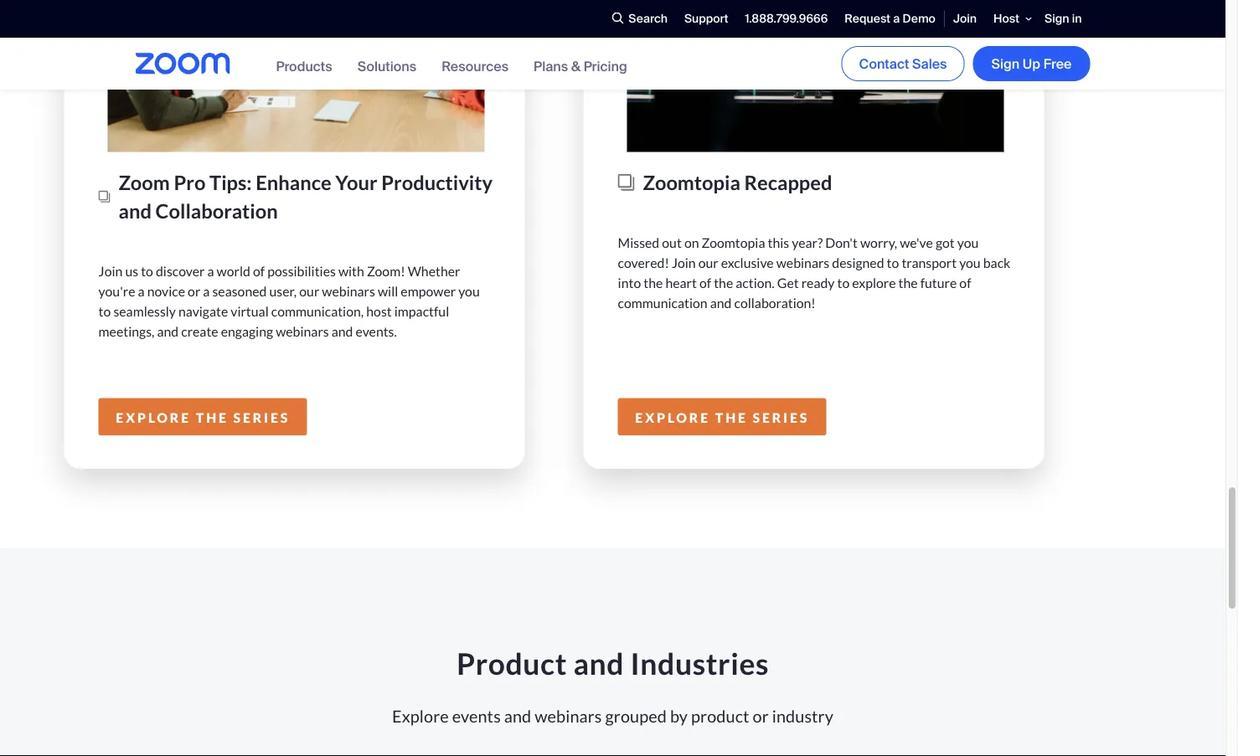 Task type: locate. For each thing, give the bounding box(es) containing it.
zoomtopia
[[643, 170, 740, 194], [702, 235, 765, 251]]

seasoned
[[212, 284, 267, 300]]

sign up free
[[992, 55, 1072, 72]]

or right product
[[753, 706, 769, 726]]

and
[[119, 199, 152, 223], [710, 295, 732, 311], [157, 324, 179, 340], [332, 324, 353, 340], [573, 646, 624, 682], [504, 706, 531, 726]]

ready
[[801, 275, 835, 291]]

support link
[[676, 1, 737, 37]]

join up heart
[[672, 255, 696, 271]]

sign for sign in
[[1045, 11, 1069, 26]]

webinars down with
[[322, 284, 375, 300]]

1 vertical spatial sign
[[992, 55, 1020, 72]]

free
[[1044, 55, 1072, 72]]

0 horizontal spatial of
[[253, 264, 265, 279]]

1 vertical spatial you
[[959, 255, 981, 271]]

plans & pricing link
[[534, 57, 627, 75]]

sign left in
[[1045, 11, 1069, 26]]

1 horizontal spatial explore
[[392, 706, 449, 726]]

1 explore the series from the left
[[116, 409, 290, 425]]

and down exclusive
[[710, 295, 732, 311]]

1 explore the series link from the left
[[99, 398, 307, 436]]

0 horizontal spatial series
[[233, 409, 290, 425]]

2 horizontal spatial join
[[953, 11, 977, 26]]

your
[[335, 170, 378, 194]]

plans
[[534, 57, 568, 75]]

communication
[[618, 295, 708, 311]]

1 horizontal spatial explore the series link
[[618, 398, 827, 436]]

1 horizontal spatial series
[[753, 409, 809, 425]]

1 horizontal spatial our
[[698, 255, 719, 271]]

1 horizontal spatial join
[[672, 255, 696, 271]]

join up you're at the left top of the page
[[99, 264, 123, 279]]

you left back
[[959, 255, 981, 271]]

0 vertical spatial or
[[188, 284, 200, 300]]

0 horizontal spatial or
[[188, 284, 200, 300]]

sign for sign up free
[[992, 55, 1020, 72]]

healthcare_experiences_mock 25 image
[[99, 0, 494, 152]]

0 horizontal spatial explore the series
[[116, 409, 290, 425]]

explore the series for pro
[[116, 409, 290, 425]]

2 horizontal spatial of
[[959, 275, 971, 291]]

explore
[[852, 275, 896, 291]]

heart
[[665, 275, 697, 291]]

future
[[920, 275, 957, 291]]

a left demo
[[893, 11, 900, 26]]

year?
[[792, 235, 823, 251]]

0 horizontal spatial our
[[299, 284, 319, 300]]

0 horizontal spatial join
[[99, 264, 123, 279]]

empower
[[401, 284, 456, 300]]

of right heart
[[699, 275, 711, 291]]

don't
[[825, 235, 858, 251]]

zoomtopia up on
[[643, 170, 740, 194]]

grouped
[[605, 706, 667, 726]]

0 horizontal spatial explore
[[116, 409, 191, 425]]

2 explore the series link from the left
[[618, 398, 827, 436]]

2 vertical spatial you
[[458, 284, 480, 300]]

webinars down year?
[[776, 255, 830, 271]]

and right events
[[504, 706, 531, 726]]

join
[[953, 11, 977, 26], [672, 255, 696, 271], [99, 264, 123, 279]]

0 vertical spatial our
[[698, 255, 719, 271]]

our inside join us to discover a world of possibilities with zoom! whether you're a novice or a seasoned user, our webinars will empower you to seamlessly navigate virtual communication, host impactful meetings, and create engaging webinars and events.
[[299, 284, 319, 300]]

1 vertical spatial our
[[299, 284, 319, 300]]

series
[[233, 409, 290, 425], [753, 409, 809, 425]]

join inside join us to discover a world of possibilities with zoom! whether you're a novice or a seasoned user, our webinars will empower you to seamlessly navigate virtual communication, host impactful meetings, and create engaging webinars and events.
[[99, 264, 123, 279]]

1 horizontal spatial or
[[753, 706, 769, 726]]

2 series from the left
[[753, 409, 809, 425]]

explore the series for recapped
[[635, 409, 809, 425]]

1.888.799.9666
[[745, 11, 828, 26]]

you right got
[[957, 235, 979, 251]]

0 vertical spatial sign
[[1045, 11, 1069, 26]]

will
[[378, 284, 398, 300]]

get
[[777, 275, 799, 291]]

1 series from the left
[[233, 409, 290, 425]]

and down zoom
[[119, 199, 152, 223]]

of right world
[[253, 264, 265, 279]]

contact sales
[[859, 55, 947, 72]]

out
[[662, 235, 682, 251]]

solutions
[[357, 57, 416, 75]]

action.
[[736, 275, 775, 291]]

you
[[957, 235, 979, 251], [959, 255, 981, 271], [458, 284, 480, 300]]

eric_yuan_3_ image
[[618, 0, 1013, 152]]

this
[[768, 235, 789, 251]]

join left host
[[953, 11, 977, 26]]

1 vertical spatial zoomtopia
[[702, 235, 765, 251]]

possibilities
[[267, 264, 336, 279]]

and down seamlessly
[[157, 324, 179, 340]]

0 horizontal spatial explore the series link
[[99, 398, 307, 436]]

of right future
[[959, 275, 971, 291]]

productivity
[[381, 170, 493, 194]]

contact sales link
[[842, 46, 965, 81]]

explore events and webinars grouped by product or industry
[[392, 706, 834, 726]]

or up navigate on the top of page
[[188, 284, 200, 300]]

1 horizontal spatial sign
[[1045, 11, 1069, 26]]

collaboration
[[155, 199, 278, 223]]

our down on
[[698, 255, 719, 271]]

in
[[1072, 11, 1082, 26]]

navigate
[[178, 304, 228, 320]]

solutions button
[[357, 57, 416, 75]]

explore the series
[[116, 409, 290, 425], [635, 409, 809, 425]]

explore the series link for pro
[[99, 398, 307, 436]]

search
[[629, 11, 668, 26]]

explore the series link
[[99, 398, 307, 436], [618, 398, 827, 436]]

enhance
[[256, 170, 332, 194]]

to down you're at the left top of the page
[[99, 304, 111, 320]]

a inside 'link'
[[893, 11, 900, 26]]

resources button
[[442, 57, 509, 75]]

2 explore the series from the left
[[635, 409, 809, 425]]

&
[[571, 57, 581, 75]]

0 horizontal spatial sign
[[992, 55, 1020, 72]]

missed
[[618, 235, 659, 251]]

join for join
[[953, 11, 977, 26]]

of
[[253, 264, 265, 279], [699, 275, 711, 291], [959, 275, 971, 291]]

to down designed on the top right
[[837, 275, 850, 291]]

2 horizontal spatial explore
[[635, 409, 710, 425]]

explore
[[116, 409, 191, 425], [635, 409, 710, 425], [392, 706, 449, 726]]

our down possibilities
[[299, 284, 319, 300]]

sign left up
[[992, 55, 1020, 72]]

0 vertical spatial you
[[957, 235, 979, 251]]

collaboration!
[[734, 295, 816, 311]]

zoomtopia up exclusive
[[702, 235, 765, 251]]

join link
[[945, 1, 985, 37]]

the
[[644, 275, 663, 291], [714, 275, 733, 291], [899, 275, 918, 291], [196, 409, 228, 425], [715, 409, 748, 425]]

1 horizontal spatial explore the series
[[635, 409, 809, 425]]

tips:
[[209, 170, 252, 194]]

sales
[[912, 55, 947, 72]]

webinars
[[776, 255, 830, 271], [322, 284, 375, 300], [276, 324, 329, 340], [535, 706, 602, 726]]

you down the "whether"
[[458, 284, 480, 300]]



Task type: describe. For each thing, give the bounding box(es) containing it.
series for recapped
[[753, 409, 809, 425]]

0 vertical spatial zoomtopia
[[643, 170, 740, 194]]

a left world
[[207, 264, 214, 279]]

sign in
[[1045, 11, 1082, 26]]

our inside missed out on zoomtopia this year? don't worry, we've got you covered! join our exclusive webinars designed to transport you back into the heart of the action. get ready to explore the future of communication and collaboration!
[[698, 255, 719, 271]]

search link
[[612, 1, 676, 37]]

impactful
[[394, 304, 449, 320]]

1 vertical spatial or
[[753, 706, 769, 726]]

resources
[[442, 57, 509, 75]]

series for pro
[[233, 409, 290, 425]]

you're
[[99, 284, 135, 300]]

to right us
[[141, 264, 153, 279]]

product and industries
[[456, 646, 769, 682]]

recapped
[[744, 170, 832, 194]]

products
[[276, 57, 332, 75]]

host
[[366, 304, 392, 320]]

explore for zoom pro tips: enhance your productivity and collaboration
[[116, 409, 191, 425]]

worry,
[[860, 235, 897, 251]]

demo
[[903, 11, 936, 26]]

discover
[[156, 264, 205, 279]]

got
[[936, 235, 955, 251]]

pricing
[[584, 57, 627, 75]]

exclusive
[[721, 255, 774, 271]]

join inside missed out on zoomtopia this year? don't worry, we've got you covered! join our exclusive webinars designed to transport you back into the heart of the action. get ready to explore the future of communication and collaboration!
[[672, 255, 696, 271]]

1 horizontal spatial of
[[699, 275, 711, 291]]

sign in link
[[1036, 1, 1090, 37]]

zoom pro tips: enhance your productivity and collaboration
[[119, 170, 493, 223]]

and up explore events and webinars grouped by product or industry
[[573, 646, 624, 682]]

communication,
[[271, 304, 364, 320]]

on
[[684, 235, 699, 251]]

of inside join us to discover a world of possibilities with zoom! whether you're a novice or a seasoned user, our webinars will empower you to seamlessly navigate virtual communication, host impactful meetings, and create engaging webinars and events.
[[253, 264, 265, 279]]

a up seamlessly
[[138, 284, 145, 300]]

sign up free link
[[973, 46, 1090, 81]]

contact
[[859, 55, 909, 72]]

product
[[456, 646, 567, 682]]

designed
[[832, 255, 884, 271]]

meetings,
[[99, 324, 154, 340]]

industries
[[630, 646, 769, 682]]

request a demo link
[[836, 1, 944, 37]]

zoomtopia inside missed out on zoomtopia this year? don't worry, we've got you covered! join our exclusive webinars designed to transport you back into the heart of the action. get ready to explore the future of communication and collaboration!
[[702, 235, 765, 251]]

up
[[1023, 55, 1040, 72]]

request
[[845, 11, 891, 26]]

seamlessly
[[113, 304, 176, 320]]

webinars inside missed out on zoomtopia this year? don't worry, we've got you covered! join our exclusive webinars designed to transport you back into the heart of the action. get ready to explore the future of communication and collaboration!
[[776, 255, 830, 271]]

request a demo
[[845, 11, 936, 26]]

host button
[[985, 0, 1036, 38]]

user,
[[269, 284, 297, 300]]

product
[[691, 706, 749, 726]]

zoom logo image
[[135, 53, 230, 75]]

whether
[[408, 264, 460, 279]]

engaging
[[221, 324, 273, 340]]

virtual
[[231, 304, 269, 320]]

webinars left grouped
[[535, 706, 602, 726]]

explore the series link for recapped
[[618, 398, 827, 436]]

into
[[618, 275, 641, 291]]

and inside missed out on zoomtopia this year? don't worry, we've got you covered! join our exclusive webinars designed to transport you back into the heart of the action. get ready to explore the future of communication and collaboration!
[[710, 295, 732, 311]]

join for join us to discover a world of possibilities with zoom! whether you're a novice or a seasoned user, our webinars will empower you to seamlessly navigate virtual communication, host impactful meetings, and create engaging webinars and events.
[[99, 264, 123, 279]]

transport
[[902, 255, 957, 271]]

support
[[684, 11, 728, 26]]

and down communication,
[[332, 324, 353, 340]]

world
[[217, 264, 250, 279]]

zoomtopia recapped
[[643, 170, 832, 194]]

we've
[[900, 235, 933, 251]]

a up navigate on the top of page
[[203, 284, 210, 300]]

back
[[983, 255, 1011, 271]]

events.
[[356, 324, 397, 340]]

products button
[[276, 57, 332, 75]]

zoom!
[[367, 264, 405, 279]]

with
[[338, 264, 364, 279]]

covered!
[[618, 255, 669, 271]]

explore for zoomtopia recapped
[[635, 409, 710, 425]]

join us to discover a world of possibilities with zoom! whether you're a novice or a seasoned user, our webinars will empower you to seamlessly navigate virtual communication, host impactful meetings, and create engaging webinars and events.
[[99, 264, 480, 340]]

zoom
[[119, 170, 170, 194]]

1.888.799.9666 link
[[737, 1, 836, 37]]

plans & pricing
[[534, 57, 627, 75]]

us
[[125, 264, 138, 279]]

pro
[[174, 170, 206, 194]]

novice
[[147, 284, 185, 300]]

create
[[181, 324, 218, 340]]

missed out on zoomtopia this year? don't worry, we've got you covered! join our exclusive webinars designed to transport you back into the heart of the action. get ready to explore the future of communication and collaboration!
[[618, 235, 1011, 311]]

industry
[[772, 706, 834, 726]]

and inside zoom pro tips: enhance your productivity and collaboration
[[119, 199, 152, 223]]

or inside join us to discover a world of possibilities with zoom! whether you're a novice or a seasoned user, our webinars will empower you to seamlessly navigate virtual communication, host impactful meetings, and create engaging webinars and events.
[[188, 284, 200, 300]]

host
[[994, 11, 1020, 26]]

you inside join us to discover a world of possibilities with zoom! whether you're a novice or a seasoned user, our webinars will empower you to seamlessly navigate virtual communication, host impactful meetings, and create engaging webinars and events.
[[458, 284, 480, 300]]

webinars down communication,
[[276, 324, 329, 340]]

to down worry,
[[887, 255, 899, 271]]

events
[[452, 706, 501, 726]]

by
[[670, 706, 688, 726]]



Task type: vqa. For each thing, say whether or not it's contained in the screenshot.
the 'Support'
yes



